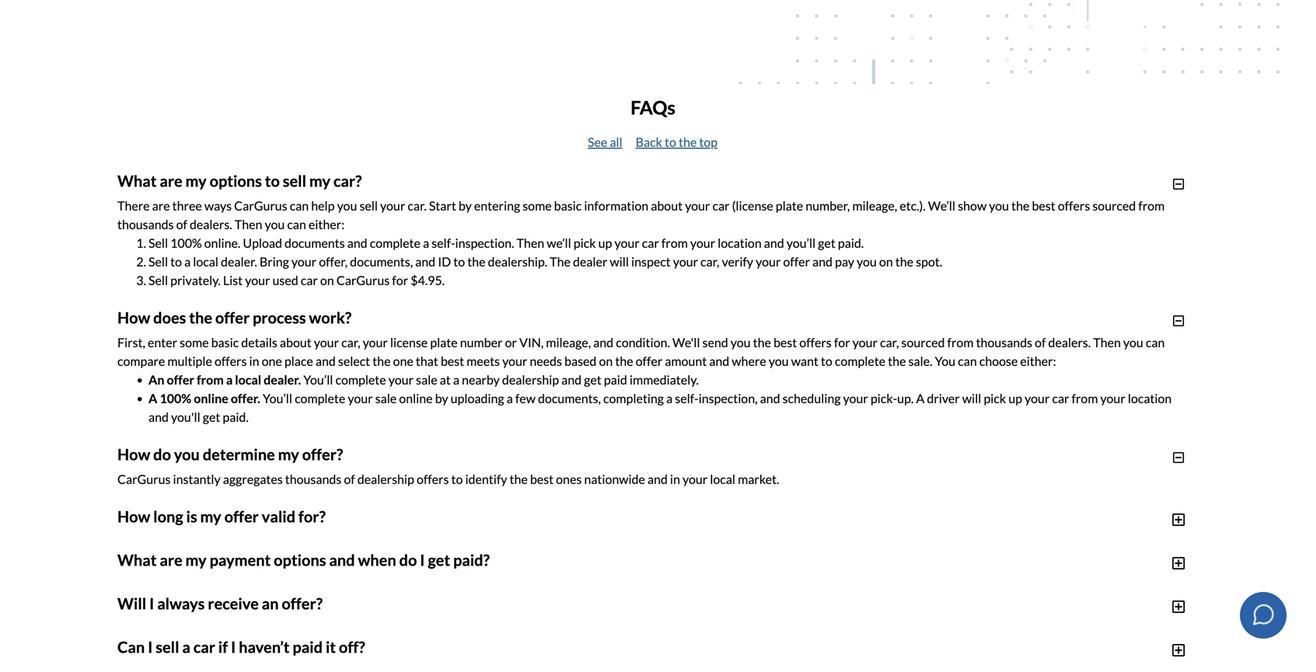 Task type: vqa. For each thing, say whether or not it's contained in the screenshot.
'sill'
no



Task type: describe. For each thing, give the bounding box(es) containing it.
offers inside "how do you determine my offer? cargurus instantly aggregates thousands of dealership offers to identify the best ones nationwide and in your local market."
[[417, 472, 449, 487]]

a down immediately.
[[667, 391, 673, 406]]

the down check at the bottom left
[[246, 634, 265, 649]]

entering
[[474, 198, 520, 213]]

license
[[390, 335, 428, 350]]

for inside first, enter some basic details about your car, your license plate number or vin, mileage, and condition. we'll send you the best offers for your car, sourced from thousands of dealers. then you can compare multiple offers in one place and select the one that best meets your needs based on the offer amount and where you want to complete the sale. you can choose either:
[[834, 335, 851, 350]]

is
[[186, 508, 197, 526]]

on inside bank transfer. link your bank account through our secure portal for the fastest, most hassle-free way to receive your funds. you'll receive payment in one to three business days. check. request a check and you'll have to wait a few hours for it to be activated before you can deposit it on pick-up day. some banks have deposit limits and may hold funds for several days before depositing the funds into your account.
[[713, 615, 726, 630]]

will inside you'll complete your sale online by uploading a few documents, completing a self-inspection, and scheduling your pick-up. a driver will pick up your car from your location and you'll get paid.
[[963, 391, 982, 406]]

we'll
[[547, 235, 571, 251]]

offer? for my
[[302, 445, 343, 464]]

to inside button
[[665, 134, 677, 150]]

faqs
[[631, 96, 676, 119]]

bank
[[280, 596, 306, 612]]

2 horizontal spatial car,
[[880, 335, 899, 350]]

valid
[[262, 508, 296, 526]]

payment inside bank transfer. link your bank account through our secure portal for the fastest, most hassle-free way to receive your funds. you'll receive payment in one to three business days. check. request a check and you'll have to wait a few hours for it to be activated before you can deposit it on pick-up day. some banks have deposit limits and may hold funds for several days before depositing the funds into your account.
[[887, 596, 935, 612]]

the down inspection. at the left top of the page
[[468, 254, 486, 269]]

self- inside what are my options to sell my car? there are three ways cargurus can help you sell your car. start by entering some basic information about your car (license plate number, mileage, etc.). we'll show you the best offers sourced from thousands of dealers. then you can either: sell 100% online. upload documents and complete a self-inspection. then we'll pick up your car from your location and you'll get paid. sell to a local dealer. bring your offer, documents, and id to the dealership. the dealer will inspect your car, verify your offer and pay you on the spot. sell privately. list your used car on cargurus for $4.95.
[[432, 235, 455, 251]]

where
[[732, 354, 767, 369]]

and left pay at right
[[813, 254, 833, 269]]

$4.95.
[[411, 273, 445, 288]]

how do you determine my offer? cargurus instantly aggregates thousands of dealership offers to identify the best ones nationwide and in your local market.
[[117, 445, 780, 487]]

activated
[[524, 615, 575, 630]]

i right when on the left of page
[[420, 551, 425, 570]]

the right the show
[[1012, 198, 1030, 213]]

car inside you'll complete your sale online by uploading a few documents, completing a self-inspection, and scheduling your pick-up. a driver will pick up your car from your location and you'll get paid.
[[1053, 391, 1070, 406]]

plate inside first, enter some basic details about your car, your license plate number or vin, mileage, and condition. we'll send you the best offers for your car, sourced from thousands of dealers. then you can compare multiple offers in one place and select the one that best meets your needs based on the offer amount and where you want to complete the sale. you can choose either:
[[430, 335, 458, 350]]

portal
[[460, 596, 493, 612]]

1 horizontal spatial local
[[235, 372, 261, 388]]

the inside back to the top button
[[679, 134, 697, 150]]

my up help
[[309, 172, 331, 190]]

0 horizontal spatial payment
[[210, 551, 271, 570]]

you inside bank transfer. link your bank account through our secure portal for the fastest, most hassle-free way to receive your funds. you'll receive payment in one to three business days. check. request a check and you'll have to wait a few hours for it to be activated before you can deposit it on pick-up day. some banks have deposit limits and may hold funds for several days before depositing the funds into your account.
[[616, 615, 636, 630]]

list
[[223, 273, 243, 288]]

to left be
[[494, 615, 506, 630]]

some inside what are my options to sell my car? there are three ways cargurus can help you sell your car. start by entering some basic information about your car (license plate number, mileage, etc.). we'll show you the best offers sourced from thousands of dealers. then you can either: sell 100% online. upload documents and complete a self-inspection. then we'll pick up your car from your location and you'll get paid. sell to a local dealer. bring your offer, documents, and id to the dealership. the dealer will inspect your car, verify your offer and pay you on the spot. sell privately. list your used car on cargurus for $4.95.
[[523, 198, 552, 213]]

will i always receive an offer?
[[117, 595, 323, 613]]

thousands inside first, enter some basic details about your car, your license plate number or vin, mileage, and condition. we'll send you the best offers for your car, sourced from thousands of dealers. then you can compare multiple offers in one place and select the one that best meets your needs based on the offer amount and where you want to complete the sale. you can choose either:
[[976, 335, 1033, 350]]

1 vertical spatial funds
[[267, 634, 297, 649]]

our
[[401, 596, 419, 612]]

you'll
[[787, 235, 816, 251]]

information
[[584, 198, 649, 213]]

the up where at the bottom of the page
[[753, 335, 771, 350]]

meets
[[467, 354, 500, 369]]

what are my payment options and when do i get paid?
[[117, 551, 490, 570]]

see
[[588, 134, 608, 150]]

condition.
[[616, 335, 670, 350]]

number,
[[806, 198, 850, 213]]

i right will
[[149, 595, 154, 613]]

secure
[[422, 596, 458, 612]]

enter
[[148, 335, 177, 350]]

and up '$4.95.'
[[415, 254, 436, 269]]

offer down multiple
[[167, 372, 194, 388]]

and down based
[[562, 372, 582, 388]]

are for options
[[160, 172, 183, 190]]

1 vertical spatial do
[[399, 551, 417, 570]]

few inside bank transfer. link your bank account through our secure portal for the fastest, most hassle-free way to receive your funds. you'll receive payment in one to three business days. check. request a check and you'll have to wait a few hours for it to be activated before you can deposit it on pick-up day. some banks have deposit limits and may hold funds for several days before depositing the funds into your account.
[[409, 615, 429, 630]]

number
[[460, 335, 503, 350]]

banks
[[828, 615, 860, 630]]

request
[[188, 615, 233, 630]]

if
[[218, 638, 228, 657]]

my inside "how do you determine my offer? cargurus instantly aggregates thousands of dealership offers to identify the best ones nationwide and in your local market."
[[278, 445, 299, 464]]

1 sell from the top
[[149, 235, 168, 251]]

a up the offer.
[[226, 372, 233, 388]]

needs
[[530, 354, 562, 369]]

0 horizontal spatial car,
[[342, 335, 360, 350]]

2 deposit from the left
[[891, 615, 931, 630]]

up inside what are my options to sell my car? there are three ways cargurus can help you sell your car. start by entering some basic information about your car (license plate number, mileage, etc.). we'll show you the best offers sourced from thousands of dealers. then you can either: sell 100% online. upload documents and complete a self-inspection. then we'll pick up your car from your location and you'll get paid. sell to a local dealer. bring your offer, documents, and id to the dealership. the dealer will inspect your car, verify your offer and pay you on the spot. sell privately. list your used car on cargurus for $4.95.
[[599, 235, 612, 251]]

the inside "how do you determine my offer? cargurus instantly aggregates thousands of dealership offers to identify the best ones nationwide and in your local market."
[[510, 472, 528, 487]]

and left may
[[966, 615, 986, 630]]

account
[[309, 596, 352, 612]]

0 horizontal spatial one
[[262, 354, 282, 369]]

basic inside first, enter some basic details about your car, your license plate number or vin, mileage, and condition. we'll send you the best offers for your car, sourced from thousands of dealers. then you can compare multiple offers in one place and select the one that best meets your needs based on the offer amount and where you want to complete the sale. you can choose either:
[[211, 335, 239, 350]]

pay
[[835, 254, 855, 269]]

you'll inside bank transfer. link your bank account through our secure portal for the fastest, most hassle-free way to receive your funds. you'll receive payment in one to three business days. check. request a check and you'll have to wait a few hours for it to be activated before you can deposit it on pick-up day. some banks have deposit limits and may hold funds for several days before depositing the funds into your account.
[[301, 615, 330, 630]]

1 vertical spatial dealer.
[[264, 372, 301, 388]]

online inside you'll complete your sale online by uploading a few documents, completing a self-inspection, and scheduling your pick-up. a driver will pick up your car from your location and you'll get paid.
[[399, 391, 433, 406]]

0 vertical spatial cargurus
[[234, 198, 287, 213]]

mileage, inside first, enter some basic details about your car, your license plate number or vin, mileage, and condition. we'll send you the best offers for your car, sourced from thousands of dealers. then you can compare multiple offers in one place and select the one that best meets your needs based on the offer amount and where you want to complete the sale. you can choose either:
[[546, 335, 591, 350]]

a down "check."
[[182, 638, 190, 657]]

1 horizontal spatial before
[[577, 615, 613, 630]]

0 horizontal spatial then
[[235, 217, 262, 232]]

how for how do you determine my offer? cargurus instantly aggregates thousands of dealership offers to identify the best ones nationwide and in your local market.
[[117, 445, 150, 464]]

immediately.
[[630, 372, 699, 388]]

by inside what are my options to sell my car? there are three ways cargurus can help you sell your car. start by entering some basic information about your car (license plate number, mileage, etc.). we'll show you the best offers sourced from thousands of dealers. then you can either: sell 100% online. upload documents and complete a self-inspection. then we'll pick up your car from your location and you'll get paid. sell to a local dealer. bring your offer, documents, and id to the dealership. the dealer will inspect your car, verify your offer and pay you on the spot. sell privately. list your used car on cargurus for $4.95.
[[459, 198, 472, 213]]

up.
[[898, 391, 914, 406]]

1 vertical spatial 100%
[[160, 391, 191, 406]]

sale inside you'll complete your sale online by uploading a few documents, completing a self-inspection, and scheduling your pick-up. a driver will pick up your car from your location and you'll get paid.
[[375, 391, 397, 406]]

into
[[300, 634, 321, 649]]

dealers. inside first, enter some basic details about your car, your license plate number or vin, mileage, and condition. we'll send you the best offers for your car, sourced from thousands of dealers. then you can compare multiple offers in one place and select the one that best meets your needs based on the offer amount and where you want to complete the sale. you can choose either:
[[1049, 335, 1091, 350]]

few inside you'll complete your sale online by uploading a few documents, completing a self-inspection, and scheduling your pick-up. a driver will pick up your car from your location and you'll get paid.
[[516, 391, 536, 406]]

a right wait
[[400, 615, 407, 630]]

and down the send
[[710, 354, 730, 369]]

compare
[[117, 354, 165, 369]]

to right id
[[454, 254, 465, 269]]

basic inside what are my options to sell my car? there are three ways cargurus can help you sell your car. start by entering some basic information about your car (license plate number, mileage, etc.). we'll show you the best offers sourced from thousands of dealers. then you can either: sell 100% online. upload documents and complete a self-inspection. then we'll pick up your car from your location and you'll get paid. sell to a local dealer. bring your offer, documents, and id to the dealership. the dealer will inspect your car, verify your offer and pay you on the spot. sell privately. list your used car on cargurus for $4.95.
[[554, 198, 582, 213]]

and left when on the left of page
[[329, 551, 355, 570]]

and right 'place'
[[316, 354, 336, 369]]

1 horizontal spatial dealership
[[502, 372, 559, 388]]

2 vertical spatial sell
[[156, 638, 179, 657]]

you inside "how do you determine my offer? cargurus instantly aggregates thousands of dealership offers to identify the best ones nationwide and in your local market."
[[174, 445, 200, 464]]

of inside "how do you determine my offer? cargurus instantly aggregates thousands of dealership offers to identify the best ones nationwide and in your local market."
[[344, 472, 355, 487]]

pick- inside bank transfer. link your bank account through our secure portal for the fastest, most hassle-free way to receive your funds. you'll receive payment in one to three business days. check. request a check and you'll have to wait a few hours for it to be activated before you can deposit it on pick-up day. some banks have deposit limits and may hold funds for several days before depositing the funds into your account.
[[729, 615, 756, 630]]

days
[[1132, 615, 1157, 630]]

and up offer,
[[347, 235, 368, 251]]

you'll inside you'll complete your sale online by uploading a few documents, completing a self-inspection, and scheduling your pick-up. a driver will pick up your car from your location and you'll get paid.
[[171, 410, 200, 425]]

location inside what are my options to sell my car? there are three ways cargurus can help you sell your car. start by entering some basic information about your car (license plate number, mileage, etc.). we'll show you the best offers sourced from thousands of dealers. then you can either: sell 100% online. upload documents and complete a self-inspection. then we'll pick up your car from your location and you'll get paid. sell to a local dealer. bring your offer, documents, and id to the dealership. the dealer will inspect your car, verify your offer and pay you on the spot. sell privately. list your used car on cargurus for $4.95.
[[718, 235, 762, 251]]

always
[[157, 595, 205, 613]]

1 horizontal spatial receive
[[708, 596, 747, 612]]

the
[[550, 254, 571, 269]]

funds.
[[777, 596, 810, 612]]

complete inside you'll complete your sale online by uploading a few documents, completing a self-inspection, and scheduling your pick-up. a driver will pick up your car from your location and you'll get paid.
[[295, 391, 346, 406]]

we'll
[[673, 335, 700, 350]]

documents
[[285, 235, 345, 251]]

2 sell from the top
[[149, 254, 168, 269]]

1 horizontal spatial sell
[[283, 172, 306, 190]]

0 vertical spatial funds
[[1040, 615, 1070, 630]]

offers inside what are my options to sell my car? there are three ways cargurus can help you sell your car. start by entering some basic information about your car (license plate number, mileage, etc.). we'll show you the best offers sourced from thousands of dealers. then you can either: sell 100% online. upload documents and complete a self-inspection. then we'll pick up your car from your location and you'll get paid. sell to a local dealer. bring your offer, documents, and id to the dealership. the dealer will inspect your car, verify your offer and pay you on the spot. sell privately. list your used car on cargurus for $4.95.
[[1058, 198, 1091, 213]]

a up "privately."
[[184, 254, 191, 269]]

for up be
[[496, 596, 512, 612]]

the right does
[[189, 309, 212, 327]]

instantly
[[173, 472, 221, 487]]

the right select
[[373, 354, 391, 369]]

car.
[[408, 198, 427, 213]]

self- inside you'll complete your sale online by uploading a few documents, completing a self-inspection, and scheduling your pick-up. a driver will pick up your car from your location and you'll get paid.
[[675, 391, 699, 406]]

a right at
[[453, 372, 460, 388]]

verify
[[722, 254, 754, 269]]

fastest,
[[535, 596, 575, 612]]

help
[[311, 198, 335, 213]]

want
[[791, 354, 819, 369]]

does
[[153, 309, 186, 327]]

long
[[153, 508, 183, 526]]

account.
[[351, 634, 397, 649]]

my up transfer.
[[186, 551, 207, 570]]

then inside first, enter some basic details about your car, your license plate number or vin, mileage, and condition. we'll send you the best offers for your car, sourced from thousands of dealers. then you can compare multiple offers in one place and select the one that best meets your needs based on the offer amount and where you want to complete the sale. you can choose either:
[[1094, 335, 1121, 350]]

can inside bank transfer. link your bank account through our secure portal for the fastest, most hassle-free way to receive your funds. you'll receive payment in one to three business days. check. request a check and you'll have to wait a few hours for it to be activated before you can deposit it on pick-up day. some banks have deposit limits and may hold funds for several days before depositing the funds into your account.
[[638, 615, 657, 630]]

to inside first, enter some basic details about your car, your license plate number or vin, mileage, and condition. we'll send you the best offers for your car, sourced from thousands of dealers. then you can compare multiple offers in one place and select the one that best meets your needs based on the offer amount and where you want to complete the sale. you can choose either:
[[821, 354, 833, 369]]

to up upload
[[265, 172, 280, 190]]

a up '$4.95.'
[[423, 235, 429, 251]]

by inside you'll complete your sale online by uploading a few documents, completing a self-inspection, and scheduling your pick-up. a driver will pick up your car from your location and you'll get paid.
[[435, 391, 448, 406]]

complete inside what are my options to sell my car? there are three ways cargurus can help you sell your car. start by entering some basic information about your car (license plate number, mileage, etc.). we'll show you the best offers sourced from thousands of dealers. then you can either: sell 100% online. upload documents and complete a self-inspection. then we'll pick up your car from your location and you'll get paid. sell to a local dealer. bring your offer, documents, and id to the dealership. the dealer will inspect your car, verify your offer and pay you on the spot. sell privately. list your used car on cargurus for $4.95.
[[370, 235, 421, 251]]

offer? for an
[[282, 595, 323, 613]]

what for what are my options to sell my car? there are three ways cargurus can help you sell your car. start by entering some basic information about your car (license plate number, mileage, etc.). we'll show you the best offers sourced from thousands of dealers. then you can either: sell 100% online. upload documents and complete a self-inspection. then we'll pick up your car from your location and you'll get paid. sell to a local dealer. bring your offer, documents, and id to the dealership. the dealer will inspect your car, verify your offer and pay you on the spot. sell privately. list your used car on cargurus for $4.95.
[[117, 172, 157, 190]]

limits
[[934, 615, 963, 630]]

best up at
[[441, 354, 464, 369]]

privately.
[[170, 273, 221, 288]]

or
[[505, 335, 517, 350]]

location inside you'll complete your sale online by uploading a few documents, completing a self-inspection, and scheduling your pick-up. a driver will pick up your car from your location and you'll get paid.
[[1128, 391, 1172, 406]]

you
[[935, 354, 956, 369]]

back to the top button
[[635, 125, 719, 159]]

1 vertical spatial paid
[[293, 638, 323, 657]]

1 horizontal spatial it
[[484, 615, 492, 630]]

to right way
[[694, 596, 705, 612]]

how long is my offer valid for?
[[117, 508, 326, 526]]

see all
[[588, 134, 623, 150]]

1 vertical spatial before
[[149, 634, 185, 649]]

get inside you'll complete your sale online by uploading a few documents, completing a self-inspection, and scheduling your pick-up. a driver will pick up your car from your location and you'll get paid.
[[203, 410, 220, 425]]

about inside first, enter some basic details about your car, your license plate number or vin, mileage, and condition. we'll send you the best offers for your car, sourced from thousands of dealers. then you can compare multiple offers in one place and select the one that best meets your needs based on the offer amount and where you want to complete the sale. you can choose either:
[[280, 335, 312, 350]]

day.
[[772, 615, 793, 630]]

1 vertical spatial sell
[[360, 198, 378, 213]]

1 horizontal spatial then
[[517, 235, 545, 251]]

inspection.
[[455, 235, 514, 251]]

free
[[645, 596, 667, 612]]

1 a from the left
[[149, 391, 157, 406]]

car, inside what are my options to sell my car? there are three ways cargurus can help you sell your car. start by entering some basic information about your car (license plate number, mileage, etc.). we'll show you the best offers sourced from thousands of dealers. then you can either: sell 100% online. upload documents and complete a self-inspection. then we'll pick up your car from your location and you'll get paid. sell to a local dealer. bring your offer, documents, and id to the dealership. the dealer will inspect your car, verify your offer and pay you on the spot. sell privately. list your used car on cargurus for $4.95.
[[701, 254, 720, 269]]

to left the business
[[972, 596, 984, 612]]

your inside "how do you determine my offer? cargurus instantly aggregates thousands of dealership offers to identify the best ones nationwide and in your local market."
[[683, 472, 708, 487]]

1 vertical spatial are
[[152, 198, 170, 213]]

some inside first, enter some basic details about your car, your license plate number or vin, mileage, and condition. we'll send you the best offers for your car, sourced from thousands of dealers. then you can compare multiple offers in one place and select the one that best meets your needs based on the offer amount and where you want to complete the sale. you can choose either:
[[180, 335, 209, 350]]

for down portal
[[465, 615, 481, 630]]

to left wait
[[360, 615, 372, 630]]

hassle-
[[606, 596, 645, 612]]

work?
[[309, 309, 352, 327]]

can i sell a car if i haven't paid it off?
[[117, 638, 365, 657]]

(license
[[732, 198, 774, 213]]

depositing
[[187, 634, 244, 649]]

do inside "how do you determine my offer? cargurus instantly aggregates thousands of dealership offers to identify the best ones nationwide and in your local market."
[[153, 445, 171, 464]]

of inside first, enter some basic details about your car, your license plate number or vin, mileage, and condition. we'll send you the best offers for your car, sourced from thousands of dealers. then you can compare multiple offers in one place and select the one that best meets your needs based on the offer amount and where you want to complete the sale. you can choose either:
[[1035, 335, 1046, 350]]

nearby
[[462, 372, 500, 388]]

hours
[[432, 615, 463, 630]]

three inside what are my options to sell my car? there are three ways cargurus can help you sell your car. start by entering some basic information about your car (license plate number, mileage, etc.). we'll show you the best offers sourced from thousands of dealers. then you can either: sell 100% online. upload documents and complete a self-inspection. then we'll pick up your car from your location and you'll get paid. sell to a local dealer. bring your offer, documents, and id to the dealership. the dealer will inspect your car, verify your offer and pay you on the spot. sell privately. list your used car on cargurus for $4.95.
[[172, 198, 202, 213]]

completing
[[604, 391, 664, 406]]

up inside you'll complete your sale online by uploading a few documents, completing a self-inspection, and scheduling your pick-up. a driver will pick up your car from your location and you'll get paid.
[[1009, 391, 1023, 406]]

plate inside what are my options to sell my car? there are three ways cargurus can help you sell your car. start by entering some basic information about your car (license plate number, mileage, etc.). we'll show you the best offers sourced from thousands of dealers. then you can either: sell 100% online. upload documents and complete a self-inspection. then we'll pick up your car from your location and you'll get paid. sell to a local dealer. bring your offer, documents, and id to the dealership. the dealer will inspect your car, verify your offer and pay you on the spot. sell privately. list your used car on cargurus for $4.95.
[[776, 198, 804, 213]]

0 vertical spatial paid
[[604, 372, 627, 388]]

offer.
[[231, 391, 260, 406]]

a 100% online offer.
[[149, 391, 260, 406]]

and left scheduling
[[760, 391, 781, 406]]

wait
[[374, 615, 398, 630]]

upload
[[243, 235, 282, 251]]

see all link
[[588, 134, 623, 150]]

1 horizontal spatial one
[[393, 354, 414, 369]]

days.
[[1067, 596, 1095, 612]]

bank transfer. link your bank account through our secure portal for the fastest, most hassle-free way to receive your funds. you'll receive payment in one to three business days. check. request a check and you'll have to wait a few hours for it to be activated before you can deposit it on pick-up day. some banks have deposit limits and may hold funds for several days before depositing the funds into your account.
[[149, 596, 1157, 649]]

off?
[[339, 638, 365, 657]]

0 horizontal spatial receive
[[208, 595, 259, 613]]

on right pay at right
[[880, 254, 893, 269]]

0 horizontal spatial it
[[326, 638, 336, 657]]

market.
[[738, 472, 780, 487]]

my up ways
[[186, 172, 207, 190]]

offer,
[[319, 254, 348, 269]]

2 horizontal spatial it
[[702, 615, 710, 630]]

from inside you'll complete your sale online by uploading a few documents, completing a self-inspection, and scheduling your pick-up. a driver will pick up your car from your location and you'll get paid.
[[1072, 391, 1098, 406]]

transfer.
[[179, 596, 224, 612]]

start
[[429, 198, 456, 213]]

choose
[[980, 354, 1018, 369]]

to up "privately."
[[170, 254, 182, 269]]

the up be
[[514, 596, 532, 612]]

will inside what are my options to sell my car? there are three ways cargurus can help you sell your car. start by entering some basic information about your car (license plate number, mileage, etc.). we'll show you the best offers sourced from thousands of dealers. then you can either: sell 100% online. upload documents and complete a self-inspection. then we'll pick up your car from your location and you'll get paid. sell to a local dealer. bring your offer, documents, and id to the dealership. the dealer will inspect your car, verify your offer and pay you on the spot. sell privately. list your used car on cargurus for $4.95.
[[610, 254, 629, 269]]



Task type: locate. For each thing, give the bounding box(es) containing it.
up left 'day.'
[[756, 615, 769, 630]]

options inside what are my options to sell my car? there are three ways cargurus can help you sell your car. start by entering some basic information about your car (license plate number, mileage, etc.). we'll show you the best offers sourced from thousands of dealers. then you can either: sell 100% online. upload documents and complete a self-inspection. then we'll pick up your car from your location and you'll get paid. sell to a local dealer. bring your offer, documents, and id to the dealership. the dealer will inspect your car, verify your offer and pay you on the spot. sell privately. list your used car on cargurus for $4.95.
[[210, 172, 262, 190]]

to right want
[[821, 354, 833, 369]]

1 vertical spatial three
[[986, 596, 1016, 612]]

1 horizontal spatial deposit
[[891, 615, 931, 630]]

1 horizontal spatial few
[[516, 391, 536, 406]]

2 horizontal spatial up
[[1009, 391, 1023, 406]]

how inside "how do you determine my offer? cargurus instantly aggregates thousands of dealership offers to identify the best ones nationwide and in your local market."
[[117, 445, 150, 464]]

1 have from the left
[[332, 615, 358, 630]]

2 what from the top
[[117, 551, 157, 570]]

a
[[149, 391, 157, 406], [916, 391, 925, 406]]

and down an
[[149, 410, 169, 425]]

car?
[[334, 172, 362, 190]]

offer?
[[302, 445, 343, 464], [282, 595, 323, 613]]

2 horizontal spatial of
[[1035, 335, 1046, 350]]

paid up completing
[[604, 372, 627, 388]]

pick-
[[871, 391, 898, 406], [729, 615, 756, 630]]

1 deposit from the left
[[660, 615, 700, 630]]

2 vertical spatial you'll
[[813, 596, 842, 612]]

local inside "how do you determine my offer? cargurus instantly aggregates thousands of dealership offers to identify the best ones nationwide and in your local market."
[[710, 472, 736, 487]]

0 vertical spatial options
[[210, 172, 262, 190]]

2 how from the top
[[117, 445, 150, 464]]

0 horizontal spatial a
[[149, 391, 157, 406]]

0 vertical spatial before
[[577, 615, 613, 630]]

i
[[420, 551, 425, 570], [149, 595, 154, 613], [148, 638, 153, 657], [231, 638, 236, 657]]

0 vertical spatial what
[[117, 172, 157, 190]]

hold
[[1014, 615, 1038, 630]]

3 how from the top
[[117, 508, 150, 526]]

bank
[[149, 596, 176, 612]]

0 vertical spatial about
[[651, 198, 683, 213]]

place
[[285, 354, 313, 369]]

0 horizontal spatial basic
[[211, 335, 239, 350]]

0 vertical spatial payment
[[210, 551, 271, 570]]

dealers. inside what are my options to sell my car? there are three ways cargurus can help you sell your car. start by entering some basic information about your car (license plate number, mileage, etc.). we'll show you the best offers sourced from thousands of dealers. then you can either: sell 100% online. upload documents and complete a self-inspection. then we'll pick up your car from your location and you'll get paid. sell to a local dealer. bring your offer, documents, and id to the dealership. the dealer will inspect your car, verify your offer and pay you on the spot. sell privately. list your used car on cargurus for $4.95.
[[190, 217, 232, 232]]

identify
[[465, 472, 507, 487]]

2 online from the left
[[399, 391, 433, 406]]

pick inside you'll complete your sale online by uploading a few documents, completing a self-inspection, and scheduling your pick-up. a driver will pick up your car from your location and you'll get paid.
[[984, 391, 1007, 406]]

2 vertical spatial sell
[[149, 273, 168, 288]]

few down our
[[409, 615, 429, 630]]

thousands up "for?"
[[285, 472, 342, 487]]

pick
[[574, 235, 596, 251], [984, 391, 1007, 406]]

before
[[577, 615, 613, 630], [149, 634, 185, 649]]

best
[[1032, 198, 1056, 213], [774, 335, 797, 350], [441, 354, 464, 369], [530, 472, 554, 487]]

on inside first, enter some basic details about your car, your license plate number or vin, mileage, and condition. we'll send you the best offers for your car, sourced from thousands of dealers. then you can compare multiple offers in one place and select the one that best meets your needs based on the offer amount and where you want to complete the sale. you can choose either:
[[599, 354, 613, 369]]

pick up 'dealer'
[[574, 235, 596, 251]]

paid. inside you'll complete your sale online by uploading a few documents, completing a self-inspection, and scheduling your pick-up. a driver will pick up your car from your location and you'll get paid.
[[223, 410, 249, 425]]

0 vertical spatial you'll
[[171, 410, 200, 425]]

determine
[[203, 445, 275, 464]]

documents, inside what are my options to sell my car? there are three ways cargurus can help you sell your car. start by entering some basic information about your car (license plate number, mileage, etc.). we'll show you the best offers sourced from thousands of dealers. then you can either: sell 100% online. upload documents and complete a self-inspection. then we'll pick up your car from your location and you'll get paid. sell to a local dealer. bring your offer, documents, and id to the dealership. the dealer will inspect your car, verify your offer and pay you on the spot. sell privately. list your used car on cargurus for $4.95.
[[350, 254, 413, 269]]

ways
[[204, 198, 232, 213]]

some up multiple
[[180, 335, 209, 350]]

sourced inside first, enter some basic details about your car, your license plate number or vin, mileage, and condition. we'll send you the best offers for your car, sourced from thousands of dealers. then you can compare multiple offers in one place and select the one that best meets your needs based on the offer amount and where you want to complete the sale. you can choose either:
[[902, 335, 945, 350]]

based
[[565, 354, 597, 369]]

basic down how does the offer process work?
[[211, 335, 239, 350]]

ones
[[556, 472, 582, 487]]

1 vertical spatial dealership
[[358, 472, 414, 487]]

1 vertical spatial dealers.
[[1049, 335, 1091, 350]]

you'll inside you'll complete your sale online by uploading a few documents, completing a self-inspection, and scheduling your pick-up. a driver will pick up your car from your location and you'll get paid.
[[263, 391, 292, 406]]

few
[[516, 391, 536, 406], [409, 615, 429, 630]]

0 horizontal spatial deposit
[[660, 615, 700, 630]]

a inside you'll complete your sale online by uploading a few documents, completing a self-inspection, and scheduling your pick-up. a driver will pick up your car from your location and you'll get paid.
[[916, 391, 925, 406]]

are
[[160, 172, 183, 190], [152, 198, 170, 213], [160, 551, 183, 570]]

etc.).
[[900, 198, 926, 213]]

an
[[149, 372, 164, 388]]

complete down select
[[336, 372, 386, 388]]

1 horizontal spatial pick-
[[871, 391, 898, 406]]

pick- left 'day.'
[[729, 615, 756, 630]]

1 vertical spatial what
[[117, 551, 157, 570]]

we'll
[[928, 198, 956, 213]]

in right nationwide
[[670, 472, 680, 487]]

up inside bank transfer. link your bank account through our secure portal for the fastest, most hassle-free way to receive your funds. you'll receive payment in one to three business days. check. request a check and you'll have to wait a few hours for it to be activated before you can deposit it on pick-up day. some banks have deposit limits and may hold funds for several days before depositing the funds into your account.
[[756, 615, 769, 630]]

1 horizontal spatial either:
[[1021, 354, 1057, 369]]

offer down you'll
[[784, 254, 810, 269]]

thousands inside what are my options to sell my car? there are three ways cargurus can help you sell your car. start by entering some basic information about your car (license plate number, mileage, etc.). we'll show you the best offers sourced from thousands of dealers. then you can either: sell 100% online. upload documents and complete a self-inspection. then we'll pick up your car from your location and you'll get paid. sell to a local dealer. bring your offer, documents, and id to the dealership. the dealer will inspect your car, verify your offer and pay you on the spot. sell privately. list your used car on cargurus for $4.95.
[[117, 217, 174, 232]]

mileage, inside what are my options to sell my car? there are three ways cargurus can help you sell your car. start by entering some basic information about your car (license plate number, mileage, etc.). we'll show you the best offers sourced from thousands of dealers. then you can either: sell 100% online. upload documents and complete a self-inspection. then we'll pick up your car from your location and you'll get paid. sell to a local dealer. bring your offer, documents, and id to the dealership. the dealer will inspect your car, verify your offer and pay you on the spot. sell privately. list your used car on cargurus for $4.95.
[[853, 198, 898, 213]]

my right is
[[200, 508, 221, 526]]

offer? inside "how do you determine my offer? cargurus instantly aggregates thousands of dealership offers to identify the best ones nationwide and in your local market."
[[302, 445, 343, 464]]

what for what are my payment options and when do i get paid?
[[117, 551, 157, 570]]

offer up details
[[215, 309, 250, 327]]

0 horizontal spatial pick-
[[729, 615, 756, 630]]

and left you'll
[[764, 235, 784, 251]]

1 how from the top
[[117, 309, 150, 327]]

have down account
[[332, 615, 358, 630]]

the left top
[[679, 134, 697, 150]]

from inside first, enter some basic details about your car, your license plate number or vin, mileage, and condition. we'll send you the best offers for your car, sourced from thousands of dealers. then you can compare multiple offers in one place and select the one that best meets your needs based on the offer amount and where you want to complete the sale. you can choose either:
[[948, 335, 974, 350]]

send
[[703, 335, 729, 350]]

you'll down 'place'
[[304, 372, 333, 388]]

when
[[358, 551, 396, 570]]

self- up id
[[432, 235, 455, 251]]

scheduling
[[783, 391, 841, 406]]

0 vertical spatial few
[[516, 391, 536, 406]]

2 horizontal spatial cargurus
[[337, 273, 390, 288]]

for inside what are my options to sell my car? there are three ways cargurus can help you sell your car. start by entering some basic information about your car (license plate number, mileage, etc.). we'll show you the best offers sourced from thousands of dealers. then you can either: sell 100% online. upload documents and complete a self-inspection. then we'll pick up your car from your location and you'll get paid. sell to a local dealer. bring your offer, documents, and id to the dealership. the dealer will inspect your car, verify your offer and pay you on the spot. sell privately. list your used car on cargurus for $4.95.
[[392, 273, 408, 288]]

0 vertical spatial 100%
[[170, 235, 202, 251]]

sale down an offer from a local dealer. you'll complete your sale at a nearby dealership and get paid immediately.
[[375, 391, 397, 406]]

local inside what are my options to sell my car? there are three ways cargurus can help you sell your car. start by entering some basic information about your car (license plate number, mileage, etc.). we'll show you the best offers sourced from thousands of dealers. then you can either: sell 100% online. upload documents and complete a self-inspection. then we'll pick up your car from your location and you'll get paid. sell to a local dealer. bring your offer, documents, and id to the dealership. the dealer will inspect your car, verify your offer and pay you on the spot. sell privately. list your used car on cargurus for $4.95.
[[193, 254, 219, 269]]

one down license
[[393, 354, 414, 369]]

2 vertical spatial in
[[937, 596, 947, 612]]

best left ones
[[530, 472, 554, 487]]

few down needs
[[516, 391, 536, 406]]

sell left car?
[[283, 172, 306, 190]]

0 vertical spatial of
[[176, 217, 187, 232]]

either: inside first, enter some basic details about your car, your license plate number or vin, mileage, and condition. we'll send you the best offers for your car, sourced from thousands of dealers. then you can compare multiple offers in one place and select the one that best meets your needs based on the offer amount and where you want to complete the sale. you can choose either:
[[1021, 354, 1057, 369]]

paid. up pay at right
[[838, 235, 864, 251]]

one inside bank transfer. link your bank account through our secure portal for the fastest, most hassle-free way to receive your funds. you'll receive payment in one to three business days. check. request a check and you'll have to wait a few hours for it to be activated before you can deposit it on pick-up day. some banks have deposit limits and may hold funds for several days before depositing the funds into your account.
[[949, 596, 970, 612]]

up up 'dealer'
[[599, 235, 612, 251]]

process
[[253, 309, 306, 327]]

sell
[[283, 172, 306, 190], [360, 198, 378, 213], [156, 638, 179, 657]]

the left sale.
[[888, 354, 906, 369]]

what inside what are my options to sell my car? there are three ways cargurus can help you sell your car. start by entering some basic information about your car (license plate number, mileage, etc.). we'll show you the best offers sourced from thousands of dealers. then you can either: sell 100% online. upload documents and complete a self-inspection. then we'll pick up your car from your location and you'll get paid. sell to a local dealer. bring your offer, documents, and id to the dealership. the dealer will inspect your car, verify your offer and pay you on the spot. sell privately. list your used car on cargurus for $4.95.
[[117, 172, 157, 190]]

1 vertical spatial offer?
[[282, 595, 323, 613]]

and right nationwide
[[648, 472, 668, 487]]

complete down car.
[[370, 235, 421, 251]]

0 horizontal spatial online
[[194, 391, 228, 406]]

payment up 'link'
[[210, 551, 271, 570]]

0 vertical spatial dealership
[[502, 372, 559, 388]]

vin,
[[519, 335, 544, 350]]

1 horizontal spatial three
[[986, 596, 1016, 612]]

2 horizontal spatial local
[[710, 472, 736, 487]]

in inside bank transfer. link your bank account through our secure portal for the fastest, most hassle-free way to receive your funds. you'll receive payment in one to three business days. check. request a check and you'll have to wait a few hours for it to be activated before you can deposit it on pick-up day. some banks have deposit limits and may hold funds for several days before depositing the funds into your account.
[[937, 596, 947, 612]]

1 horizontal spatial by
[[459, 198, 472, 213]]

1 horizontal spatial pick
[[984, 391, 1007, 406]]

payment up limits
[[887, 596, 935, 612]]

you'll down a 100% online offer.
[[171, 410, 200, 425]]

sale left at
[[416, 372, 438, 388]]

it left off?
[[326, 638, 336, 657]]

0 horizontal spatial up
[[599, 235, 612, 251]]

1 vertical spatial options
[[274, 551, 326, 570]]

2 vertical spatial are
[[160, 551, 183, 570]]

1 horizontal spatial sale
[[416, 372, 438, 388]]

0 horizontal spatial few
[[409, 615, 429, 630]]

1 horizontal spatial a
[[916, 391, 925, 406]]

dealer
[[573, 254, 608, 269]]

then
[[235, 217, 262, 232], [517, 235, 545, 251], [1094, 335, 1121, 350]]

cargurus down offer,
[[337, 273, 390, 288]]

in up limits
[[937, 596, 947, 612]]

driver
[[927, 391, 960, 406]]

offer? up "for?"
[[302, 445, 343, 464]]

1 horizontal spatial sourced
[[1093, 198, 1136, 213]]

best inside "how do you determine my offer? cargurus instantly aggregates thousands of dealership offers to identify the best ones nationwide and in your local market."
[[530, 472, 554, 487]]

sell up does
[[149, 254, 168, 269]]

car, up select
[[342, 335, 360, 350]]

2 vertical spatial of
[[344, 472, 355, 487]]

through
[[354, 596, 398, 612]]

a right uploading
[[507, 391, 513, 406]]

0 horizontal spatial sale
[[375, 391, 397, 406]]

dealer. down 'place'
[[264, 372, 301, 388]]

may
[[988, 615, 1011, 630]]

2 horizontal spatial then
[[1094, 335, 1121, 350]]

to left "identify" on the bottom of page
[[451, 472, 463, 487]]

i right can
[[148, 638, 153, 657]]

dealer. inside what are my options to sell my car? there are three ways cargurus can help you sell your car. start by entering some basic information about your car (license plate number, mileage, etc.). we'll show you the best offers sourced from thousands of dealers. then you can either: sell 100% online. upload documents and complete a self-inspection. then we'll pick up your car from your location and you'll get paid. sell to a local dealer. bring your offer, documents, and id to the dealership. the dealer will inspect your car, verify your offer and pay you on the spot. sell privately. list your used car on cargurus for $4.95.
[[221, 254, 257, 269]]

open chat window image
[[1251, 603, 1276, 628]]

2 vertical spatial up
[[756, 615, 769, 630]]

deposit left limits
[[891, 615, 931, 630]]

get down based
[[584, 372, 602, 388]]

and down bank
[[278, 615, 298, 630]]

0 vertical spatial sourced
[[1093, 198, 1136, 213]]

in inside "how do you determine my offer? cargurus instantly aggregates thousands of dealership offers to identify the best ones nationwide and in your local market."
[[670, 472, 680, 487]]

100% inside what are my options to sell my car? there are three ways cargurus can help you sell your car. start by entering some basic information about your car (license plate number, mileage, etc.). we'll show you the best offers sourced from thousands of dealers. then you can either: sell 100% online. upload documents and complete a self-inspection. then we'll pick up your car from your location and you'll get paid. sell to a local dealer. bring your offer, documents, and id to the dealership. the dealer will inspect your car, verify your offer and pay you on the spot. sell privately. list your used car on cargurus for $4.95.
[[170, 235, 202, 251]]

sell down "check."
[[156, 638, 179, 657]]

a down an
[[149, 391, 157, 406]]

your
[[380, 198, 405, 213], [685, 198, 710, 213], [615, 235, 640, 251], [691, 235, 716, 251], [292, 254, 317, 269], [673, 254, 698, 269], [756, 254, 781, 269], [245, 273, 270, 288], [314, 335, 339, 350], [363, 335, 388, 350], [853, 335, 878, 350], [502, 354, 528, 369], [389, 372, 414, 388], [348, 391, 373, 406], [843, 391, 869, 406], [1025, 391, 1050, 406], [1101, 391, 1126, 406], [683, 472, 708, 487], [252, 596, 277, 612], [750, 596, 775, 612], [324, 634, 349, 649]]

complete inside first, enter some basic details about your car, your license plate number or vin, mileage, and condition. we'll send you the best offers for your car, sourced from thousands of dealers. then you can compare multiple offers in one place and select the one that best meets your needs based on the offer amount and where you want to complete the sale. you can choose either:
[[835, 354, 886, 369]]

1 horizontal spatial online
[[399, 391, 433, 406]]

pick- left driver
[[871, 391, 898, 406]]

1 vertical spatial about
[[280, 335, 312, 350]]

how
[[117, 309, 150, 327], [117, 445, 150, 464], [117, 508, 150, 526]]

0 horizontal spatial of
[[176, 217, 187, 232]]

0 vertical spatial will
[[610, 254, 629, 269]]

cargurus up upload
[[234, 198, 287, 213]]

offer left valid
[[224, 508, 259, 526]]

how does the offer process work?
[[117, 309, 352, 327]]

2 horizontal spatial thousands
[[976, 335, 1033, 350]]

best inside what are my options to sell my car? there are three ways cargurus can help you sell your car. start by entering some basic information about your car (license plate number, mileage, etc.). we'll show you the best offers sourced from thousands of dealers. then you can either: sell 100% online. upload documents and complete a self-inspection. then we'll pick up your car from your location and you'll get paid. sell to a local dealer. bring your offer, documents, and id to the dealership. the dealer will inspect your car, verify your offer and pay you on the spot. sell privately. list your used car on cargurus for $4.95.
[[1032, 198, 1056, 213]]

a down 'link'
[[235, 615, 242, 630]]

show
[[958, 198, 987, 213]]

payment
[[210, 551, 271, 570], [887, 596, 935, 612]]

on
[[880, 254, 893, 269], [320, 273, 334, 288], [599, 354, 613, 369], [713, 615, 726, 630]]

1 horizontal spatial location
[[1128, 391, 1172, 406]]

by down at
[[435, 391, 448, 406]]

cargurus inside "how do you determine my offer? cargurus instantly aggregates thousands of dealership offers to identify the best ones nationwide and in your local market."
[[117, 472, 171, 487]]

are for payment
[[160, 551, 183, 570]]

local
[[193, 254, 219, 269], [235, 372, 261, 388], [710, 472, 736, 487]]

for down days.
[[1073, 615, 1089, 630]]

you'll complete your sale online by uploading a few documents, completing a self-inspection, and scheduling your pick-up. a driver will pick up your car from your location and you'll get paid.
[[149, 391, 1172, 425]]

in inside first, enter some basic details about your car, your license plate number or vin, mileage, and condition. we'll send you the best offers for your car, sourced from thousands of dealers. then you can compare multiple offers in one place and select the one that best meets your needs based on the offer amount and where you want to complete the sale. you can choose either:
[[249, 354, 259, 369]]

some right entering at left top
[[523, 198, 552, 213]]

offer
[[784, 254, 810, 269], [215, 309, 250, 327], [636, 354, 663, 369], [167, 372, 194, 388], [224, 508, 259, 526]]

0 horizontal spatial thousands
[[117, 217, 174, 232]]

how for how does the offer process work?
[[117, 309, 150, 327]]

basic
[[554, 198, 582, 213], [211, 335, 239, 350]]

dealership inside "how do you determine my offer? cargurus instantly aggregates thousands of dealership offers to identify the best ones nationwide and in your local market."
[[358, 472, 414, 487]]

1 horizontal spatial mileage,
[[853, 198, 898, 213]]

options
[[210, 172, 262, 190], [274, 551, 326, 570]]

get inside what are my options to sell my car? there are three ways cargurus can help you sell your car. start by entering some basic information about your car (license plate number, mileage, etc.). we'll show you the best offers sourced from thousands of dealers. then you can either: sell 100% online. upload documents and complete a self-inspection. then we'll pick up your car from your location and you'll get paid. sell to a local dealer. bring your offer, documents, and id to the dealership. the dealer will inspect your car, verify your offer and pay you on the spot. sell privately. list your used car on cargurus for $4.95.
[[818, 235, 836, 251]]

1 horizontal spatial thousands
[[285, 472, 342, 487]]

1 online from the left
[[194, 391, 228, 406]]

online down an offer from a local dealer. you'll complete your sale at a nearby dealership and get paid immediately.
[[399, 391, 433, 406]]

receive up banks
[[845, 596, 885, 612]]

offer inside first, enter some basic details about your car, your license plate number or vin, mileage, and condition. we'll send you the best offers for your car, sourced from thousands of dealers. then you can compare multiple offers in one place and select the one that best meets your needs based on the offer amount and where you want to complete the sale. you can choose either:
[[636, 354, 663, 369]]

paid.
[[838, 235, 864, 251], [223, 410, 249, 425]]

local up the offer.
[[235, 372, 261, 388]]

that
[[416, 354, 438, 369]]

0 horizontal spatial do
[[153, 445, 171, 464]]

up down choose
[[1009, 391, 1023, 406]]

2 horizontal spatial receive
[[845, 596, 885, 612]]

do up long
[[153, 445, 171, 464]]

top
[[699, 134, 718, 150]]

in
[[249, 354, 259, 369], [670, 472, 680, 487], [937, 596, 947, 612]]

in down details
[[249, 354, 259, 369]]

1 vertical spatial thousands
[[976, 335, 1033, 350]]

1 horizontal spatial payment
[[887, 596, 935, 612]]

id
[[438, 254, 451, 269]]

1 what from the top
[[117, 172, 157, 190]]

offers
[[1058, 198, 1091, 213], [800, 335, 832, 350], [215, 354, 247, 369], [417, 472, 449, 487]]

0 horizontal spatial in
[[249, 354, 259, 369]]

sourced inside what are my options to sell my car? there are three ways cargurus can help you sell your car. start by entering some basic information about your car (license plate number, mileage, etc.). we'll show you the best offers sourced from thousands of dealers. then you can either: sell 100% online. upload documents and complete a self-inspection. then we'll pick up your car from your location and you'll get paid. sell to a local dealer. bring your offer, documents, and id to the dealership. the dealer will inspect your car, verify your offer and pay you on the spot. sell privately. list your used car on cargurus for $4.95.
[[1093, 198, 1136, 213]]

1 horizontal spatial documents,
[[538, 391, 601, 406]]

0 vertical spatial do
[[153, 445, 171, 464]]

2 vertical spatial then
[[1094, 335, 1121, 350]]

pick- inside you'll complete your sale online by uploading a few documents, completing a self-inspection, and scheduling your pick-up. a driver will pick up your car from your location and you'll get paid.
[[871, 391, 898, 406]]

2 horizontal spatial you'll
[[813, 596, 842, 612]]

and inside "how do you determine my offer? cargurus instantly aggregates thousands of dealership offers to identify the best ones nationwide and in your local market."
[[648, 472, 668, 487]]

the down condition. in the bottom of the page
[[615, 354, 634, 369]]

1 vertical spatial of
[[1035, 335, 1046, 350]]

0 horizontal spatial paid
[[293, 638, 323, 657]]

on down offer,
[[320, 273, 334, 288]]

sell
[[149, 235, 168, 251], [149, 254, 168, 269], [149, 273, 168, 288]]

you'll inside bank transfer. link your bank account through our secure portal for the fastest, most hassle-free way to receive your funds. you'll receive payment in one to three business days. check. request a check and you'll have to wait a few hours for it to be activated before you can deposit it on pick-up day. some banks have deposit limits and may hold funds for several days before depositing the funds into your account.
[[813, 596, 842, 612]]

for up scheduling
[[834, 335, 851, 350]]

1 horizontal spatial car,
[[701, 254, 720, 269]]

1 horizontal spatial about
[[651, 198, 683, 213]]

at
[[440, 372, 451, 388]]

plate up that
[[430, 335, 458, 350]]

cargurus up long
[[117, 472, 171, 487]]

either: right choose
[[1021, 354, 1057, 369]]

documents, right offer,
[[350, 254, 413, 269]]

get down a 100% online offer.
[[203, 410, 220, 425]]

three inside bank transfer. link your bank account through our secure portal for the fastest, most hassle-free way to receive your funds. you'll receive payment in one to three business days. check. request a check and you'll have to wait a few hours for it to be activated before you can deposit it on pick-up day. some banks have deposit limits and may hold funds for several days before depositing the funds into your account.
[[986, 596, 1016, 612]]

receive right way
[[708, 596, 747, 612]]

check
[[244, 615, 276, 630]]

amount
[[665, 354, 707, 369]]

mileage, left etc.).
[[853, 198, 898, 213]]

offer? right an
[[282, 595, 323, 613]]

can
[[117, 638, 145, 657]]

funds
[[1040, 615, 1070, 630], [267, 634, 297, 649]]

0 horizontal spatial you'll
[[263, 391, 292, 406]]

1 horizontal spatial do
[[399, 551, 417, 570]]

dealership.
[[488, 254, 548, 269]]

how for how long is my offer valid for?
[[117, 508, 150, 526]]

will right 'dealer'
[[610, 254, 629, 269]]

some
[[795, 615, 826, 630]]

a right up.
[[916, 391, 925, 406]]

0 horizontal spatial before
[[149, 634, 185, 649]]

receive up request
[[208, 595, 259, 613]]

to inside "how do you determine my offer? cargurus instantly aggregates thousands of dealership offers to identify the best ones nationwide and in your local market."
[[451, 472, 463, 487]]

way
[[669, 596, 691, 612]]

pick inside what are my options to sell my car? there are three ways cargurus can help you sell your car. start by entering some basic information about your car (license plate number, mileage, etc.). we'll show you the best offers sourced from thousands of dealers. then you can either: sell 100% online. upload documents and complete a self-inspection. then we'll pick up your car from your location and you'll get paid. sell to a local dealer. bring your offer, documents, and id to the dealership. the dealer will inspect your car, verify your offer and pay you on the spot. sell privately. list your used car on cargurus for $4.95.
[[574, 235, 596, 251]]

options up ways
[[210, 172, 262, 190]]

select
[[338, 354, 370, 369]]

car
[[713, 198, 730, 213], [642, 235, 659, 251], [301, 273, 318, 288], [1053, 391, 1070, 406], [193, 638, 215, 657]]

2 have from the left
[[863, 615, 888, 630]]

what up there
[[117, 172, 157, 190]]

sale.
[[909, 354, 933, 369]]

0 vertical spatial three
[[172, 198, 202, 213]]

documents, inside you'll complete your sale online by uploading a few documents, completing a self-inspection, and scheduling your pick-up. a driver will pick up your car from your location and you'll get paid.
[[538, 391, 601, 406]]

what
[[117, 172, 157, 190], [117, 551, 157, 570]]

2 a from the left
[[916, 391, 925, 406]]

paid?
[[453, 551, 490, 570]]

get left paid?
[[428, 551, 450, 570]]

1 horizontal spatial dealer.
[[264, 372, 301, 388]]

local left the market.
[[710, 472, 736, 487]]

paid. down the offer.
[[223, 410, 249, 425]]

1 vertical spatial plate
[[430, 335, 458, 350]]

details
[[241, 335, 278, 350]]

i right "if"
[[231, 638, 236, 657]]

either:
[[309, 217, 345, 232], [1021, 354, 1057, 369]]

the
[[679, 134, 697, 150], [1012, 198, 1030, 213], [468, 254, 486, 269], [896, 254, 914, 269], [189, 309, 212, 327], [753, 335, 771, 350], [373, 354, 391, 369], [615, 354, 634, 369], [888, 354, 906, 369], [510, 472, 528, 487], [514, 596, 532, 612], [246, 634, 265, 649]]

about inside what are my options to sell my car? there are three ways cargurus can help you sell your car. start by entering some basic information about your car (license plate number, mileage, etc.). we'll show you the best offers sourced from thousands of dealers. then you can either: sell 100% online. upload documents and complete a self-inspection. then we'll pick up your car from your location and you'll get paid. sell to a local dealer. bring your offer, documents, and id to the dealership. the dealer will inspect your car, verify your offer and pay you on the spot. sell privately. list your used car on cargurus for $4.95.
[[651, 198, 683, 213]]

you'll right the offer.
[[263, 391, 292, 406]]

1 vertical spatial by
[[435, 391, 448, 406]]

1 horizontal spatial paid.
[[838, 235, 864, 251]]

1 vertical spatial self-
[[675, 391, 699, 406]]

nationwide
[[584, 472, 645, 487]]

1 vertical spatial then
[[517, 235, 545, 251]]

local up "privately."
[[193, 254, 219, 269]]

complete
[[370, 235, 421, 251], [835, 354, 886, 369], [336, 372, 386, 388], [295, 391, 346, 406]]

deposit down way
[[660, 615, 700, 630]]

0 vertical spatial offer?
[[302, 445, 343, 464]]

offer down condition. in the bottom of the page
[[636, 354, 663, 369]]

sell left "privately."
[[149, 273, 168, 288]]

1 horizontal spatial plate
[[776, 198, 804, 213]]

best up want
[[774, 335, 797, 350]]

an
[[262, 595, 279, 613]]

0 vertical spatial sell
[[283, 172, 306, 190]]

deposit
[[660, 615, 700, 630], [891, 615, 931, 630]]

1 vertical spatial how
[[117, 445, 150, 464]]

have
[[332, 615, 358, 630], [863, 615, 888, 630]]

1 vertical spatial some
[[180, 335, 209, 350]]

offer inside what are my options to sell my car? there are three ways cargurus can help you sell your car. start by entering some basic information about your car (license plate number, mileage, etc.). we'll show you the best offers sourced from thousands of dealers. then you can either: sell 100% online. upload documents and complete a self-inspection. then we'll pick up your car from your location and you'll get paid. sell to a local dealer. bring your offer, documents, and id to the dealership. the dealer will inspect your car, verify your offer and pay you on the spot. sell privately. list your used car on cargurus for $4.95.
[[784, 254, 810, 269]]

2 horizontal spatial sell
[[360, 198, 378, 213]]

0 horizontal spatial mileage,
[[546, 335, 591, 350]]

about
[[651, 198, 683, 213], [280, 335, 312, 350]]

either: inside what are my options to sell my car? there are three ways cargurus can help you sell your car. start by entering some basic information about your car (license plate number, mileage, etc.). we'll show you the best offers sourced from thousands of dealers. then you can either: sell 100% online. upload documents and complete a self-inspection. then we'll pick up your car from your location and you'll get paid. sell to a local dealer. bring your offer, documents, and id to the dealership. the dealer will inspect your car, verify your offer and pay you on the spot. sell privately. list your used car on cargurus for $4.95.
[[309, 217, 345, 232]]

and up based
[[594, 335, 614, 350]]

the left spot.
[[896, 254, 914, 269]]

haven't
[[239, 638, 290, 657]]

3 sell from the top
[[149, 273, 168, 288]]

0 vertical spatial paid.
[[838, 235, 864, 251]]

of inside what are my options to sell my car? there are three ways cargurus can help you sell your car. start by entering some basic information about your car (license plate number, mileage, etc.). we'll show you the best offers sourced from thousands of dealers. then you can either: sell 100% online. upload documents and complete a self-inspection. then we'll pick up your car from your location and you'll get paid. sell to a local dealer. bring your offer, documents, and id to the dealership. the dealer will inspect your car, verify your offer and pay you on the spot. sell privately. list your used car on cargurus for $4.95.
[[176, 217, 187, 232]]

thousands inside "how do you determine my offer? cargurus instantly aggregates thousands of dealership offers to identify the best ones nationwide and in your local market."
[[285, 472, 342, 487]]

paid. inside what are my options to sell my car? there are three ways cargurus can help you sell your car. start by entering some basic information about your car (license plate number, mileage, etc.). we'll show you the best offers sourced from thousands of dealers. then you can either: sell 100% online. upload documents and complete a self-inspection. then we'll pick up your car from your location and you'll get paid. sell to a local dealer. bring your offer, documents, and id to the dealership. the dealer will inspect your car, verify your offer and pay you on the spot. sell privately. list your used car on cargurus for $4.95.
[[838, 235, 864, 251]]

0 horizontal spatial will
[[610, 254, 629, 269]]

1 horizontal spatial cargurus
[[234, 198, 287, 213]]

1 horizontal spatial you'll
[[304, 372, 333, 388]]

can
[[290, 198, 309, 213], [287, 217, 306, 232], [1146, 335, 1165, 350], [958, 354, 977, 369], [638, 615, 657, 630]]

complete down 'place'
[[295, 391, 346, 406]]

0 horizontal spatial self-
[[432, 235, 455, 251]]

spot.
[[916, 254, 943, 269]]

0 vertical spatial up
[[599, 235, 612, 251]]



